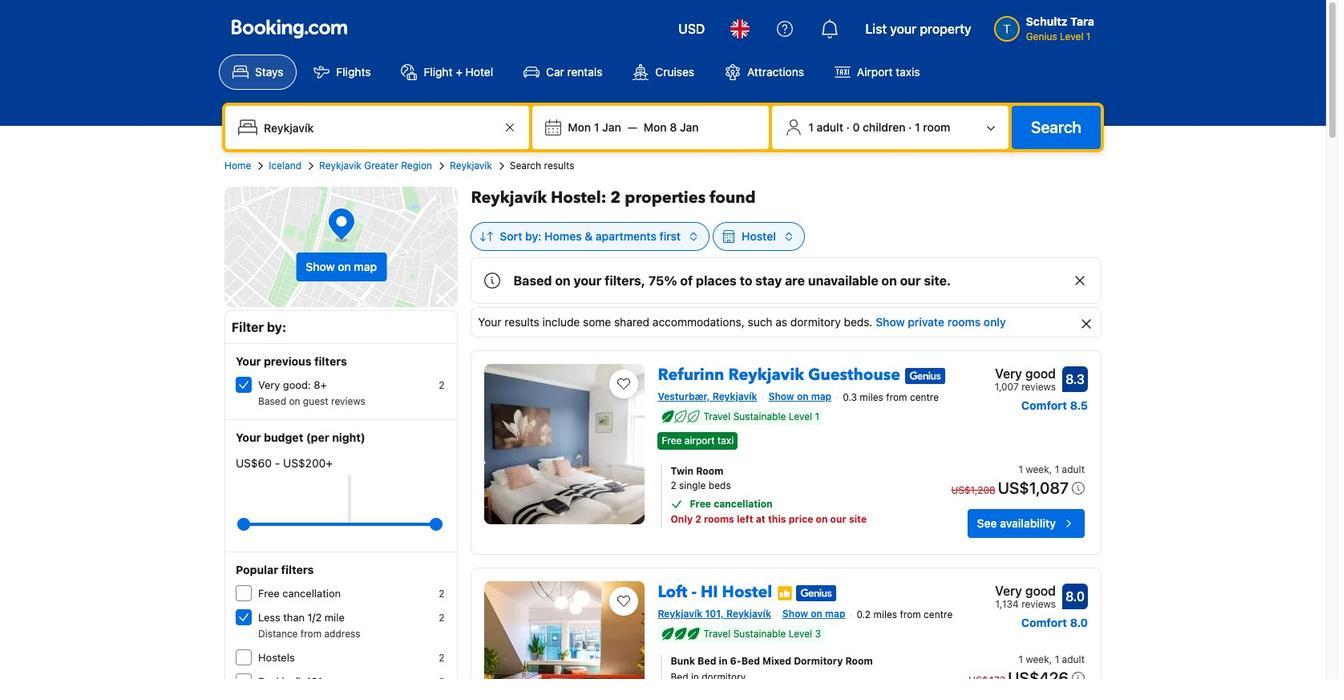 Task type: describe. For each thing, give the bounding box(es) containing it.
level for refurinn reykjavik guesthouse
[[789, 410, 812, 422]]

night)
[[332, 431, 365, 444]]

distance from address
[[258, 628, 360, 640]]

flight + hotel link
[[388, 55, 507, 90]]

tara
[[1070, 14, 1094, 28]]

only
[[671, 513, 693, 525]]

guesthouse
[[808, 364, 900, 386]]

0 horizontal spatial your
[[574, 273, 602, 288]]

mon 1 jan — mon 8 jan
[[568, 120, 699, 134]]

reykjavík 101, reykjavík
[[658, 608, 771, 620]]

search results
[[510, 160, 575, 172]]

1 vertical spatial reviews
[[331, 395, 365, 407]]

stays link
[[219, 55, 297, 90]]

your previous filters
[[236, 354, 347, 368]]

from for refurinn reykjavik guesthouse
[[886, 391, 907, 403]]

travel sustainable level 3
[[703, 628, 821, 640]]

2 bed from the left
[[741, 655, 760, 667]]

good for loft - hi hostel
[[1025, 584, 1056, 598]]

address
[[324, 628, 360, 640]]

reykjavík hostel: 2 properties found
[[471, 187, 756, 208]]

2 jan from the left
[[680, 120, 699, 134]]

8.5
[[1070, 398, 1088, 412]]

very good: 8+
[[258, 378, 327, 391]]

by: for sort
[[525, 229, 542, 243]]

loft - hi hostel image
[[485, 581, 645, 679]]

from for loft - hi hostel
[[900, 609, 921, 621]]

very for loft - hi hostel
[[995, 584, 1022, 598]]

&
[[585, 229, 593, 243]]

1 vertical spatial hostel
[[722, 581, 772, 603]]

2 mon from the left
[[644, 120, 667, 134]]

airport
[[684, 435, 715, 447]]

comfort 8.5
[[1021, 398, 1088, 412]]

0 horizontal spatial rooms
[[704, 513, 734, 525]]

101,
[[705, 608, 724, 620]]

2 week from the top
[[1026, 653, 1049, 665]]

based for based on guest reviews
[[258, 395, 286, 407]]

miles for loft - hi hostel
[[874, 609, 897, 621]]

see availability
[[977, 516, 1056, 530]]

refurinn reykjavik guesthouse link
[[658, 358, 900, 386]]

very good element for loft - hi hostel
[[995, 581, 1056, 601]]

map inside button
[[354, 260, 377, 273]]

sustainable for guesthouse
[[733, 410, 786, 422]]

1 horizontal spatial free cancellation
[[690, 498, 773, 510]]

level inside "schultz tara genius level 1"
[[1060, 30, 1084, 42]]

+
[[456, 65, 463, 79]]

flight
[[424, 65, 453, 79]]

rentals
[[567, 65, 602, 79]]

0 horizontal spatial our
[[830, 513, 846, 525]]

your account menu schultz tara genius level 1 element
[[994, 7, 1101, 44]]

iceland
[[269, 160, 302, 172]]

level for loft - hi hostel
[[789, 628, 812, 640]]

very left good: at bottom
[[258, 378, 280, 391]]

airport taxis link
[[821, 55, 934, 90]]

scored 8.0 element
[[1062, 584, 1088, 609]]

1,007
[[995, 381, 1019, 393]]

by: for filter
[[267, 320, 286, 334]]

sustainable for hi
[[733, 628, 786, 640]]

reykjavík for reykjavík
[[450, 160, 492, 172]]

cruises link
[[619, 55, 708, 90]]

less than 1/2 mile
[[258, 611, 345, 624]]

loft
[[658, 581, 687, 603]]

as
[[776, 315, 787, 329]]

1 horizontal spatial cancellation
[[714, 498, 773, 510]]

results for your
[[505, 315, 539, 329]]

car
[[546, 65, 564, 79]]

filters,
[[605, 273, 645, 288]]

sort
[[500, 229, 522, 243]]

search for search
[[1031, 118, 1082, 136]]

hostel:
[[551, 187, 606, 208]]

reykjavík up the travel sustainable level 1
[[713, 390, 757, 402]]

attractions
[[747, 65, 804, 79]]

very good 1,134 reviews
[[995, 584, 1056, 610]]

first
[[659, 229, 681, 243]]

comfort for refurinn reykjavik guesthouse
[[1021, 398, 1067, 412]]

popular filters
[[236, 563, 314, 576]]

0.2 miles from centre
[[857, 609, 953, 621]]

us$200+
[[283, 456, 333, 470]]

2 vertical spatial adult
[[1062, 653, 1085, 665]]

less
[[258, 611, 280, 624]]

us$1,087
[[998, 479, 1069, 497]]

refurinn reykjavik guesthouse
[[658, 364, 900, 386]]

price
[[789, 513, 813, 525]]

75%
[[648, 273, 677, 288]]

popular
[[236, 563, 278, 576]]

1 vertical spatial adult
[[1062, 464, 1085, 476]]

0 vertical spatial your
[[890, 22, 917, 36]]

your for your budget (per night)
[[236, 431, 261, 444]]

only
[[984, 315, 1006, 329]]

region
[[401, 160, 432, 172]]

hostel button
[[713, 222, 805, 251]]

sort by: homes & apartments first
[[500, 229, 681, 243]]

8
[[670, 120, 677, 134]]

hi
[[701, 581, 718, 603]]

1 vertical spatial free cancellation
[[258, 587, 341, 600]]

miles for refurinn reykjavik guesthouse
[[860, 391, 883, 403]]

vesturbær, reykjavík
[[658, 390, 757, 402]]

show on map button
[[296, 253, 387, 281]]

reykjavik inside "link"
[[319, 160, 361, 172]]

loft - hi hostel
[[658, 581, 772, 603]]

very for refurinn reykjavik guesthouse
[[995, 366, 1022, 381]]

show on map for refurinn reykjavik guesthouse
[[768, 390, 832, 402]]

twin room
[[671, 465, 723, 477]]

1 horizontal spatial our
[[900, 273, 921, 288]]

2 single beds
[[671, 480, 731, 492]]

based for based on your filters, 75% of places to stay are unavailable on our site.
[[513, 273, 552, 288]]

mon 8 jan button
[[637, 113, 705, 142]]

schultz
[[1026, 14, 1068, 28]]

search results updated. reykjavík hostel: 2 properties found. applied filters: very good: 8+, less than 1/2 mile. element
[[471, 187, 1102, 209]]

attractions link
[[711, 55, 818, 90]]

to
[[740, 273, 752, 288]]

taxi
[[717, 435, 734, 447]]

search button
[[1012, 106, 1101, 149]]

1 horizontal spatial room
[[845, 655, 873, 667]]

see availability link
[[967, 509, 1085, 538]]

show private rooms only link
[[876, 315, 1006, 329]]

on inside button
[[338, 260, 351, 273]]

genius
[[1026, 30, 1057, 42]]

good:
[[283, 378, 311, 391]]

hostel inside dropdown button
[[742, 229, 776, 243]]

car rentals link
[[510, 55, 616, 90]]

greater
[[364, 160, 398, 172]]

guest
[[303, 395, 328, 407]]



Task type: vqa. For each thing, say whether or not it's contained in the screenshot.
Sunset's 5
no



Task type: locate. For each thing, give the bounding box(es) containing it.
comfort down very good 1,134 reviews
[[1021, 616, 1067, 630]]

1 vertical spatial map
[[811, 390, 832, 402]]

1 horizontal spatial mon
[[644, 120, 667, 134]]

1 vertical spatial your
[[236, 354, 261, 368]]

1 horizontal spatial by:
[[525, 229, 542, 243]]

8.0 up comfort 8.0
[[1066, 589, 1085, 604]]

centre for refurinn reykjavik guesthouse
[[910, 391, 939, 403]]

0 vertical spatial from
[[886, 391, 907, 403]]

reviews right guest
[[331, 395, 365, 407]]

your for your results include some shared accommodations, such as dormitory beds. show private rooms only
[[478, 315, 502, 329]]

1 · from the left
[[846, 120, 850, 134]]

0 horizontal spatial by:
[[267, 320, 286, 334]]

your left 'include'
[[478, 315, 502, 329]]

bed left in
[[698, 655, 716, 667]]

good inside very good 1,134 reviews
[[1025, 584, 1056, 598]]

reviews inside very good 1,007 reviews
[[1022, 381, 1056, 393]]

adult inside "dropdown button"
[[817, 120, 843, 134]]

0 vertical spatial cancellation
[[714, 498, 773, 510]]

free cancellation up less than 1/2 mile
[[258, 587, 341, 600]]

1 week from the top
[[1026, 464, 1049, 476]]

children
[[863, 120, 906, 134]]

0 vertical spatial reykjavik
[[319, 160, 361, 172]]

budget
[[264, 431, 303, 444]]

your results include some shared accommodations, such as dormitory beds. show private rooms only
[[478, 315, 1006, 329]]

reykjavik left 'greater'
[[319, 160, 361, 172]]

cancellation up left
[[714, 498, 773, 510]]

map for loft - hi hostel
[[825, 608, 845, 620]]

1 vertical spatial from
[[900, 609, 921, 621]]

0 vertical spatial travel
[[703, 410, 731, 422]]

show on map for loft - hi hostel
[[782, 608, 845, 620]]

0 vertical spatial results
[[544, 160, 575, 172]]

0 horizontal spatial filters
[[281, 563, 314, 576]]

1 week , 1 adult up us$1,087
[[1019, 464, 1085, 476]]

free up less
[[258, 587, 280, 600]]

your up "us$60"
[[236, 431, 261, 444]]

0 horizontal spatial jan
[[602, 120, 621, 134]]

1 vertical spatial by:
[[267, 320, 286, 334]]

only 2 rooms left at this price on our site
[[671, 513, 867, 525]]

such
[[748, 315, 773, 329]]

0 horizontal spatial free cancellation
[[258, 587, 341, 600]]

on
[[338, 260, 351, 273], [555, 273, 571, 288], [882, 273, 897, 288], [797, 390, 809, 402], [289, 395, 300, 407], [816, 513, 828, 525], [811, 608, 823, 620]]

travel
[[703, 410, 731, 422], [703, 628, 731, 640]]

comfort for loft - hi hostel
[[1021, 616, 1067, 630]]

1 bed from the left
[[698, 655, 716, 667]]

from down 1/2
[[301, 628, 322, 640]]

reykjavík up travel sustainable level 3
[[726, 608, 771, 620]]

2 vertical spatial level
[[789, 628, 812, 640]]

good up comfort 8.5
[[1025, 366, 1056, 381]]

0 horizontal spatial results
[[505, 315, 539, 329]]

reykjavík for reykjavík 101, reykjavík
[[658, 608, 703, 620]]

0 vertical spatial room
[[696, 465, 723, 477]]

2 vertical spatial from
[[301, 628, 322, 640]]

filters right popular
[[281, 563, 314, 576]]

1 vertical spatial level
[[789, 410, 812, 422]]

list
[[865, 22, 887, 36]]

miles right 0.2
[[874, 609, 897, 621]]

1 , from the top
[[1049, 464, 1052, 476]]

reykjavík inside search results updated. reykjavík hostel: 2 properties found. applied filters: very good: 8+, less than 1/2 mile. element
[[471, 187, 547, 208]]

1 vertical spatial room
[[845, 655, 873, 667]]

1 good from the top
[[1025, 366, 1056, 381]]

cancellation up 1/2
[[282, 587, 341, 600]]

0 vertical spatial by:
[[525, 229, 542, 243]]

bunk bed in 6-bed mixed dormitory room link
[[671, 654, 942, 669]]

rooms left left
[[704, 513, 734, 525]]

0 vertical spatial adult
[[817, 120, 843, 134]]

0 horizontal spatial mon
[[568, 120, 591, 134]]

bed
[[698, 655, 716, 667], [741, 655, 760, 667]]

0 vertical spatial 1 week , 1 adult
[[1019, 464, 1085, 476]]

our left site
[[830, 513, 846, 525]]

reykjavik greater region link
[[319, 159, 432, 173]]

1 vertical spatial search
[[510, 160, 541, 172]]

room right 'dormitory'
[[845, 655, 873, 667]]

1 week , 1 adult down comfort 8.0
[[1019, 653, 1085, 665]]

- for us$200+
[[275, 456, 280, 470]]

refurinn
[[658, 364, 724, 386]]

0 vertical spatial -
[[275, 456, 280, 470]]

1 mon from the left
[[568, 120, 591, 134]]

adult left 0
[[817, 120, 843, 134]]

room
[[696, 465, 723, 477], [845, 655, 873, 667]]

reykjavík
[[450, 160, 492, 172], [471, 187, 547, 208], [713, 390, 757, 402], [658, 608, 703, 620], [726, 608, 771, 620]]

0 vertical spatial very good element
[[995, 364, 1056, 383]]

1 inside "schultz tara genius level 1"
[[1086, 30, 1091, 42]]

0.3
[[843, 391, 857, 403]]

0 horizontal spatial reykjavik
[[319, 160, 361, 172]]

0 vertical spatial comfort
[[1021, 398, 1067, 412]]

1 travel from the top
[[703, 410, 731, 422]]

reykjavík for reykjavík hostel: 2 properties found
[[471, 187, 547, 208]]

in
[[719, 655, 728, 667]]

filters up 8+
[[314, 354, 347, 368]]

reykjavik
[[319, 160, 361, 172], [728, 364, 804, 386]]

8.0 down "scored 8.0" element
[[1070, 616, 1088, 630]]

week
[[1026, 464, 1049, 476], [1026, 653, 1049, 665]]

mon left —
[[568, 120, 591, 134]]

by: right sort
[[525, 229, 542, 243]]

1 vertical spatial filters
[[281, 563, 314, 576]]

1 vertical spatial sustainable
[[733, 628, 786, 640]]

filters
[[314, 354, 347, 368], [281, 563, 314, 576]]

from right 0.2
[[900, 609, 921, 621]]

very good element
[[995, 364, 1056, 383], [995, 581, 1056, 601]]

0 vertical spatial filters
[[314, 354, 347, 368]]

free cancellation up left
[[690, 498, 773, 510]]

level down tara at the top of the page
[[1060, 30, 1084, 42]]

1 adult · 0 children · 1 room button
[[779, 112, 1002, 143]]

0 vertical spatial sustainable
[[733, 410, 786, 422]]

- left hi
[[691, 581, 697, 603]]

2 sustainable from the top
[[733, 628, 786, 640]]

0 horizontal spatial room
[[696, 465, 723, 477]]

2 horizontal spatial free
[[690, 498, 711, 510]]

3
[[815, 628, 821, 640]]

1 horizontal spatial based
[[513, 273, 552, 288]]

stays
[[255, 65, 283, 79]]

0 vertical spatial show on map
[[306, 260, 377, 273]]

· left 0
[[846, 120, 850, 134]]

2 comfort from the top
[[1021, 616, 1067, 630]]

twin
[[671, 465, 694, 477]]

hotel
[[466, 65, 493, 79]]

very good element up comfort 8.0
[[995, 581, 1056, 601]]

are
[[785, 273, 805, 288]]

0 horizontal spatial free
[[258, 587, 280, 600]]

1 comfort from the top
[[1021, 398, 1067, 412]]

centre left 1,134
[[924, 609, 953, 621]]

search for search results
[[510, 160, 541, 172]]

very inside very good 1,134 reviews
[[995, 584, 1022, 598]]

genius discounts available at this property. image
[[905, 368, 945, 384], [905, 368, 945, 384], [796, 585, 836, 601], [796, 585, 836, 601]]

0 horizontal spatial -
[[275, 456, 280, 470]]

list your property link
[[856, 10, 981, 48]]

refurinn reykjavik guesthouse image
[[485, 364, 645, 524]]

week up us$1,087
[[1026, 464, 1049, 476]]

results for search
[[544, 160, 575, 172]]

sustainable up taxi
[[733, 410, 786, 422]]

based down sort
[[513, 273, 552, 288]]

your down filter
[[236, 354, 261, 368]]

0 vertical spatial free
[[662, 435, 682, 447]]

travel for -
[[703, 628, 731, 640]]

results left 'include'
[[505, 315, 539, 329]]

1 jan from the left
[[602, 120, 621, 134]]

reykjavík link
[[450, 159, 492, 173]]

0 vertical spatial search
[[1031, 118, 1082, 136]]

our left site. on the right
[[900, 273, 921, 288]]

1 vertical spatial our
[[830, 513, 846, 525]]

2 travel from the top
[[703, 628, 731, 640]]

8.3
[[1066, 372, 1085, 386]]

found
[[710, 187, 756, 208]]

1 vertical spatial centre
[[924, 609, 953, 621]]

travel sustainable level 1
[[703, 410, 819, 422]]

filter
[[232, 320, 264, 334]]

1 vertical spatial 1 week , 1 adult
[[1019, 653, 1085, 665]]

very up comfort 8.0
[[995, 584, 1022, 598]]

airport taxis
[[857, 65, 920, 79]]

adult up us$1,087
[[1062, 464, 1085, 476]]

travel for reykjavik
[[703, 410, 731, 422]]

1 horizontal spatial free
[[662, 435, 682, 447]]

reviews for refurinn reykjavik guesthouse
[[1022, 381, 1056, 393]]

search inside button
[[1031, 118, 1082, 136]]

comfort down very good 1,007 reviews
[[1021, 398, 1067, 412]]

reviews
[[1022, 381, 1056, 393], [331, 395, 365, 407], [1022, 598, 1056, 610]]

1 1 week , 1 adult from the top
[[1019, 464, 1085, 476]]

reviews up comfort 8.5
[[1022, 381, 1056, 393]]

room up "2 single beds"
[[696, 465, 723, 477]]

0 vertical spatial week
[[1026, 464, 1049, 476]]

from right the 0.3
[[886, 391, 907, 403]]

6-
[[730, 655, 741, 667]]

previous
[[264, 354, 312, 368]]

list your property
[[865, 22, 971, 36]]

1 sustainable from the top
[[733, 410, 786, 422]]

usd button
[[669, 10, 715, 48]]

show
[[306, 260, 335, 273], [876, 315, 905, 329], [768, 390, 794, 402], [782, 608, 808, 620]]

dormitory
[[794, 655, 843, 667]]

0 horizontal spatial based
[[258, 395, 286, 407]]

hostel right hi
[[722, 581, 772, 603]]

filter by:
[[232, 320, 286, 334]]

level down refurinn reykjavik guesthouse
[[789, 410, 812, 422]]

home
[[224, 160, 251, 172]]

some
[[583, 315, 611, 329]]

travel down reykjavík 101, reykjavík
[[703, 628, 731, 640]]

reviews inside very good 1,134 reviews
[[1022, 598, 1056, 610]]

hostel up "stay"
[[742, 229, 776, 243]]

show on map inside button
[[306, 260, 377, 273]]

0 vertical spatial centre
[[910, 391, 939, 403]]

mixed
[[763, 655, 791, 667]]

1 vertical spatial ,
[[1049, 653, 1052, 665]]

1 horizontal spatial filters
[[314, 354, 347, 368]]

very down only
[[995, 366, 1022, 381]]

private
[[908, 315, 945, 329]]

1 vertical spatial comfort
[[1021, 616, 1067, 630]]

1 vertical spatial very good element
[[995, 581, 1056, 601]]

miles
[[860, 391, 883, 403], [874, 609, 897, 621]]

,
[[1049, 464, 1052, 476], [1049, 653, 1052, 665]]

0 horizontal spatial bed
[[698, 655, 716, 667]]

distance
[[258, 628, 298, 640]]

reykjavík down loft
[[658, 608, 703, 620]]

1 vertical spatial show on map
[[768, 390, 832, 402]]

this property is part of our preferred partner programme. it is committed to providing commendable service and good value. it will pay us a higher commission if you make a booking. image
[[777, 585, 793, 601], [777, 585, 793, 601]]

1 horizontal spatial -
[[691, 581, 697, 603]]

beds
[[709, 480, 731, 492]]

1 adult · 0 children · 1 room
[[808, 120, 951, 134]]

2 , from the top
[[1049, 653, 1052, 665]]

jan left —
[[602, 120, 621, 134]]

2 vertical spatial reviews
[[1022, 598, 1056, 610]]

0 vertical spatial level
[[1060, 30, 1084, 42]]

very
[[995, 366, 1022, 381], [258, 378, 280, 391], [995, 584, 1022, 598]]

reviews up comfort 8.0
[[1022, 598, 1056, 610]]

reykjavik up the travel sustainable level 1
[[728, 364, 804, 386]]

site
[[849, 513, 867, 525]]

level left 3
[[789, 628, 812, 640]]

very good 1,007 reviews
[[995, 366, 1056, 393]]

us$60
[[236, 456, 272, 470]]

free left airport
[[662, 435, 682, 447]]

1 vertical spatial based
[[258, 395, 286, 407]]

- for hi
[[691, 581, 697, 603]]

hostels
[[258, 651, 295, 664]]

1 vertical spatial cancellation
[[282, 587, 341, 600]]

1 vertical spatial results
[[505, 315, 539, 329]]

· right children
[[909, 120, 912, 134]]

free
[[662, 435, 682, 447], [690, 498, 711, 510], [258, 587, 280, 600]]

bunk
[[671, 655, 695, 667]]

rooms left only
[[947, 315, 981, 329]]

2 vertical spatial your
[[236, 431, 261, 444]]

1 horizontal spatial results
[[544, 160, 575, 172]]

sustainable up bunk bed in 6-bed mixed dormitory room
[[733, 628, 786, 640]]

2 1 week , 1 adult from the top
[[1019, 653, 1085, 665]]

0 vertical spatial reviews
[[1022, 381, 1056, 393]]

, up us$1,087
[[1049, 464, 1052, 476]]

0 vertical spatial your
[[478, 315, 502, 329]]

2 good from the top
[[1025, 584, 1056, 598]]

good up comfort 8.0
[[1025, 584, 1056, 598]]

0 vertical spatial 8.0
[[1066, 589, 1085, 604]]

mon left the 8
[[644, 120, 667, 134]]

1 vertical spatial travel
[[703, 628, 731, 640]]

free down "2 single beds"
[[690, 498, 711, 510]]

by:
[[525, 229, 542, 243], [267, 320, 286, 334]]

taxis
[[896, 65, 920, 79]]

1 vertical spatial good
[[1025, 584, 1056, 598]]

1 horizontal spatial bed
[[741, 655, 760, 667]]

Where are you going? field
[[257, 113, 501, 142]]

your
[[890, 22, 917, 36], [574, 273, 602, 288]]

1 vertical spatial 8.0
[[1070, 616, 1088, 630]]

bunk bed in 6-bed mixed dormitory room
[[671, 655, 873, 667]]

0 horizontal spatial search
[[510, 160, 541, 172]]

map for refurinn reykjavik guesthouse
[[811, 390, 832, 402]]

1 vertical spatial miles
[[874, 609, 897, 621]]

0 vertical spatial based
[[513, 273, 552, 288]]

based down very good: 8+
[[258, 395, 286, 407]]

0 vertical spatial map
[[354, 260, 377, 273]]

1 vertical spatial your
[[574, 273, 602, 288]]

adult down comfort 8.0
[[1062, 653, 1085, 665]]

centre right the 0.3
[[910, 391, 939, 403]]

results up hostel:
[[544, 160, 575, 172]]

1 vertical spatial free
[[690, 498, 711, 510]]

airport
[[857, 65, 893, 79]]

travel down vesturbær, reykjavík
[[703, 410, 731, 422]]

adult
[[817, 120, 843, 134], [1062, 464, 1085, 476], [1062, 653, 1085, 665]]

1 vertical spatial week
[[1026, 653, 1049, 665]]

miles right the 0.3
[[860, 391, 883, 403]]

booking.com image
[[232, 19, 347, 38]]

scored 8.3 element
[[1062, 366, 1088, 392]]

1 horizontal spatial rooms
[[947, 315, 981, 329]]

availability
[[1000, 516, 1056, 530]]

1 horizontal spatial your
[[890, 22, 917, 36]]

2 · from the left
[[909, 120, 912, 134]]

group
[[244, 512, 436, 537]]

unavailable
[[808, 273, 878, 288]]

properties
[[625, 187, 706, 208]]

1 horizontal spatial ·
[[909, 120, 912, 134]]

good for refurinn reykjavik guesthouse
[[1025, 366, 1056, 381]]

, down comfort 8.0
[[1049, 653, 1052, 665]]

- right "us$60"
[[275, 456, 280, 470]]

of
[[680, 273, 693, 288]]

very inside very good 1,007 reviews
[[995, 366, 1022, 381]]

week down comfort 8.0
[[1026, 653, 1049, 665]]

jan right the 8
[[680, 120, 699, 134]]

1 horizontal spatial reykjavik
[[728, 364, 804, 386]]

1 vertical spatial reykjavik
[[728, 364, 804, 386]]

1
[[1086, 30, 1091, 42], [594, 120, 599, 134], [808, 120, 814, 134], [915, 120, 920, 134], [815, 410, 819, 422], [1019, 464, 1023, 476], [1055, 464, 1059, 476], [1019, 653, 1023, 665], [1055, 653, 1059, 665]]

your right list
[[890, 22, 917, 36]]

very good element up comfort 8.5
[[995, 364, 1056, 383]]

0 vertical spatial miles
[[860, 391, 883, 403]]

show inside show on map button
[[306, 260, 335, 273]]

beds.
[[844, 315, 873, 329]]

1 horizontal spatial jan
[[680, 120, 699, 134]]

good inside very good 1,007 reviews
[[1025, 366, 1056, 381]]

by: right filter
[[267, 320, 286, 334]]

car rentals
[[546, 65, 602, 79]]

your for your previous filters
[[236, 354, 261, 368]]

0 vertical spatial ,
[[1049, 464, 1052, 476]]

2 vertical spatial free
[[258, 587, 280, 600]]

centre for loft - hi hostel
[[924, 609, 953, 621]]

0 vertical spatial our
[[900, 273, 921, 288]]

your left filters,
[[574, 273, 602, 288]]

0 horizontal spatial cancellation
[[282, 587, 341, 600]]

twin room link
[[671, 464, 936, 479]]

2
[[610, 187, 621, 208], [439, 379, 444, 391], [671, 480, 676, 492], [695, 513, 701, 525], [439, 588, 444, 600], [439, 612, 444, 624], [439, 652, 444, 664]]

bed left mixed
[[741, 655, 760, 667]]

free cancellation
[[690, 498, 773, 510], [258, 587, 341, 600]]

single
[[679, 480, 706, 492]]

very good element for refurinn reykjavik guesthouse
[[995, 364, 1056, 383]]

reviews for loft - hi hostel
[[1022, 598, 1056, 610]]

shared
[[614, 315, 650, 329]]

reykjavík up sort
[[471, 187, 547, 208]]

reykjavík right region
[[450, 160, 492, 172]]

1 vertical spatial rooms
[[704, 513, 734, 525]]



